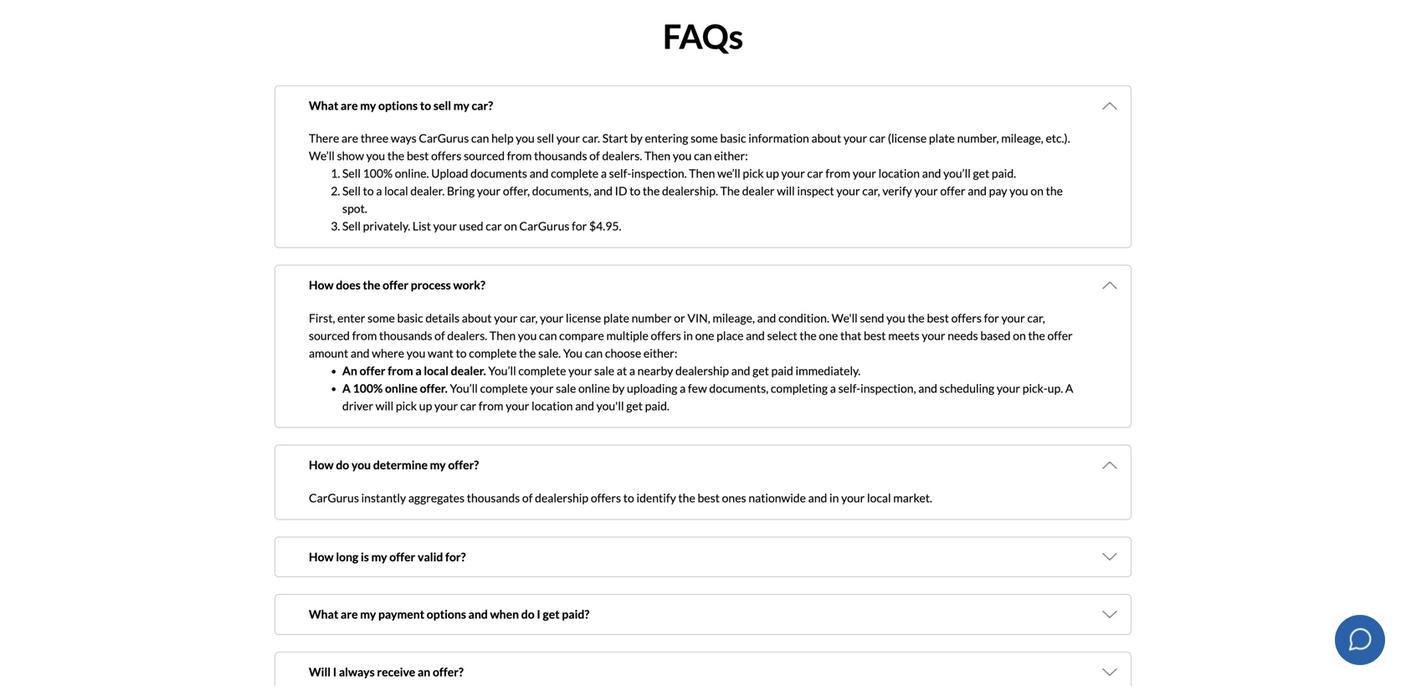 Task type: describe. For each thing, give the bounding box(es) containing it.
how do you determine my offer?
[[309, 458, 479, 472]]

complete inside first, enter some basic details about your car, your license plate number or vin, mileage, and condition. we'll send you the best offers for your car, sourced from thousands of dealers. then you can compare multiple offers in one place and select the one that best meets your needs based on the offer amount and where you want to complete the sale. you can choose either:
[[469, 346, 517, 360]]

can up sale.
[[539, 329, 557, 343]]

and up an
[[351, 346, 370, 360]]

you'll
[[597, 399, 624, 413]]

the right identify
[[679, 491, 696, 505]]

three inside there are three ways cargurus can help you sell your car. start by entering some basic information about your car (license plate number, mileage, etc.). we'll show you the best offers sourced from thousands of dealers. then you can either: sell 100% online. upload documents and complete a self-inspection. then we'll pick up your car from your location and you'll get paid. sell to a local dealer. bring your offer, documents, and id to the dealership. the dealer will inspect your car, verify your offer and pay you on the spot. sell privately. list your used car on cargurus for $4.95.
[[361, 131, 389, 145]]

offer right an
[[360, 364, 386, 378]]

and right place
[[746, 329, 765, 343]]

basic inside first, enter some basic details about your car, your license plate number or vin, mileage, and condition. we'll send you the best offers for your car, sourced from thousands of dealers. then you can compare multiple offers in one place and select the one that best meets your needs based on the offer amount and where you want to complete the sale. you can choose either:
[[397, 311, 423, 325]]

local left market.
[[868, 491, 891, 505]]

your
[[309, 583, 333, 597]]

secure
[[600, 658, 634, 672]]

100% inside there are three ways cargurus can help you sell your car. start by entering some basic information about your car (license plate number, mileage, etc.). we'll show you the best offers sourced from thousands of dealers. then you can either: sell 100% online. upload documents and complete a self-inspection. then we'll pick up your car from your location and you'll get paid. sell to a local dealer. bring your offer, documents, and id to the dealership. the dealer will inspect your car, verify your offer and pay you on the spot. sell privately. list your used car on cargurus for $4.95.
[[363, 166, 393, 181]]

the right based at the right top of page
[[1029, 329, 1046, 343]]

can inside your 100% online offer will be valid for seven days or after driving 250 additional miles (whichever comes first). the local dealer offers can vary by location.
[[989, 583, 1007, 597]]

0 horizontal spatial cargurus
[[309, 491, 359, 505]]

dealer inside your 100% online offer will be valid for seven days or after driving 250 additional miles (whichever comes first). the local dealer offers can vary by location.
[[921, 583, 954, 597]]

$4.95.
[[589, 219, 622, 233]]

long
[[336, 550, 359, 564]]

to inside first, enter some basic details about your car, your license plate number or vin, mileage, and condition. we'll send you the best offers for your car, sourced from thousands of dealers. then you can compare multiple offers in one place and select the one that best meets your needs based on the offer amount and where you want to complete the sale. you can choose either:
[[456, 346, 467, 360]]

local inside your 100% online offer will be valid for seven days or after driving 250 additional miles (whichever comes first). the local dealer offers can vary by location.
[[895, 583, 919, 597]]

the right does
[[363, 278, 381, 292]]

online. inside the selling 100% online. you have two payment options: bank transfer. link your bank account through our secure portal for the fastest, most hassle-free way to receive your funds. you'll receive payment in one to three business days.
[[378, 640, 413, 655]]

where
[[372, 346, 405, 360]]

pick inside there are three ways cargurus can help you sell your car. start by entering some basic information about your car (license plate number, mileage, etc.). we'll show you the best offers sourced from thousands of dealers. then you can either: sell 100% online. upload documents and complete a self-inspection. then we'll pick up your car from your location and you'll get paid. sell to a local dealer. bring your offer, documents, and id to the dealership. the dealer will inspect your car, verify your offer and pay you on the spot. sell privately. list your used car on cargurus for $4.95.
[[743, 166, 764, 181]]

from inside you'll complete your sale online by uploading a few documents, completing a self-inspection, and scheduling your pick-up. a driver will pick up your car from your location and you'll get paid.
[[479, 399, 504, 413]]

for inside the selling 100% online. you have two payment options: bank transfer. link your bank account through our secure portal for the fastest, most hassle-free way to receive your funds. you'll receive payment in one to three business days.
[[670, 658, 685, 672]]

and left you'll
[[575, 399, 594, 413]]

you down entering
[[673, 149, 692, 163]]

and left you'll
[[923, 166, 942, 181]]

complete inside you'll complete your sale online by uploading a few documents, completing a self-inspection, and scheduling your pick-up. a driver will pick up your car from your location and you'll get paid.
[[480, 381, 528, 396]]

location inside you'll complete your sale online by uploading a few documents, completing a self-inspection, and scheduling your pick-up. a driver will pick up your car from your location and you'll get paid.
[[532, 399, 573, 413]]

thousands inside there are three ways cargurus can help you sell your car. start by entering some basic information about your car (license plate number, mileage, etc.). we'll show you the best offers sourced from thousands of dealers. then you can either: sell 100% online. upload documents and complete a self-inspection. then we'll pick up your car from your location and you'll get paid. sell to a local dealer. bring your offer, documents, and id to the dealership. the dealer will inspect your car, verify your offer and pay you on the spot. sell privately. list your used car on cargurus for $4.95.
[[534, 149, 587, 163]]

best up needs on the right of page
[[927, 311, 950, 325]]

most
[[746, 658, 772, 672]]

identify
[[637, 491, 676, 505]]

mileage, inside there are three ways cargurus can help you sell your car. start by entering some basic information about your car (license plate number, mileage, etc.). we'll show you the best offers sourced from thousands of dealers. then you can either: sell 100% online. upload documents and complete a self-inspection. then we'll pick up your car from your location and you'll get paid. sell to a local dealer. bring your offer, documents, and id to the dealership. the dealer will inspect your car, verify your offer and pay you on the spot. sell privately. list your used car on cargurus for $4.95.
[[1002, 131, 1044, 145]]

can up an offer from a local dealer. you'll complete your sale at a nearby dealership and get paid immediately. on the bottom of page
[[585, 346, 603, 360]]

information
[[749, 131, 810, 145]]

funds.
[[935, 658, 966, 672]]

1 vertical spatial payment
[[486, 640, 531, 655]]

how for how do you determine my offer?
[[309, 458, 334, 472]]

additional
[[667, 583, 719, 597]]

are for ways
[[342, 131, 359, 145]]

what are my payment options and when do i get paid?
[[309, 608, 590, 622]]

portal
[[636, 658, 667, 672]]

either: inside there are three ways cargurus can help you sell your car. start by entering some basic information about your car (license plate number, mileage, etc.). we'll show you the best offers sourced from thousands of dealers. then you can either: sell 100% online. upload documents and complete a self-inspection. then we'll pick up your car from your location and you'll get paid. sell to a local dealer. bring your offer, documents, and id to the dealership. the dealer will inspect your car, verify your offer and pay you on the spot. sell privately. list your used car on cargurus for $4.95.
[[714, 149, 748, 163]]

0 horizontal spatial i
[[333, 665, 337, 679]]

ones
[[722, 491, 747, 505]]

mileage, inside first, enter some basic details about your car, your license plate number or vin, mileage, and condition. we'll send you the best offers for your car, sourced from thousands of dealers. then you can compare multiple offers in one place and select the one that best meets your needs based on the offer amount and where you want to complete the sale. you can choose either:
[[713, 311, 755, 325]]

250
[[645, 583, 665, 597]]

the down inspection.
[[643, 184, 660, 198]]

you right show
[[366, 149, 385, 163]]

2 horizontal spatial car,
[[1028, 311, 1046, 325]]

1 a from the left
[[342, 381, 351, 396]]

my right location. in the left of the page
[[360, 608, 376, 622]]

the inside the selling 100% online. you have two payment options: bank transfer. link your bank account through our secure portal for the fastest, most hassle-free way to receive your funds. you'll receive payment in one to three business days.
[[687, 658, 704, 672]]

will inside there are three ways cargurus can help you sell your car. start by entering some basic information about your car (license plate number, mileage, etc.). we'll show you the best offers sourced from thousands of dealers. then you can either: sell 100% online. upload documents and complete a self-inspection. then we'll pick up your car from your location and you'll get paid. sell to a local dealer. bring your offer, documents, and id to the dealership. the dealer will inspect your car, verify your offer and pay you on the spot. sell privately. list your used car on cargurus for $4.95.
[[777, 184, 795, 198]]

about inside there are three ways cargurus can help you sell your car. start by entering some basic information about your car (license plate number, mileage, etc.). we'll show you the best offers sourced from thousands of dealers. then you can either: sell 100% online. upload documents and complete a self-inspection. then we'll pick up your car from your location and you'll get paid. sell to a local dealer. bring your offer, documents, and id to the dealership. the dealer will inspect your car, verify your offer and pay you on the spot. sell privately. list your used car on cargurus for $4.95.
[[812, 131, 842, 145]]

complete inside there are three ways cargurus can help you sell your car. start by entering some basic information about your car (license plate number, mileage, etc.). we'll show you the best offers sourced from thousands of dealers. then you can either: sell 100% online. upload documents and complete a self-inspection. then we'll pick up your car from your location and you'll get paid. sell to a local dealer. bring your offer, documents, and id to the dealership. the dealer will inspect your car, verify your offer and pay you on the spot. sell privately. list your used car on cargurus for $4.95.
[[551, 166, 599, 181]]

options:
[[533, 640, 575, 655]]

amount
[[309, 346, 348, 360]]

the inside there are three ways cargurus can help you sell your car. start by entering some basic information about your car (license plate number, mileage, etc.). we'll show you the best offers sourced from thousands of dealers. then you can either: sell 100% online. upload documents and complete a self-inspection. then we'll pick up your car from your location and you'll get paid. sell to a local dealer. bring your offer, documents, and id to the dealership. the dealer will inspect your car, verify your offer and pay you on the spot. sell privately. list your used car on cargurus for $4.95.
[[721, 184, 740, 198]]

2 horizontal spatial receive
[[998, 658, 1036, 672]]

vin,
[[688, 311, 711, 325]]

you left compare
[[518, 329, 537, 343]]

have
[[437, 640, 462, 655]]

for inside first, enter some basic details about your car, your license plate number or vin, mileage, and condition. we'll send you the best offers for your car, sourced from thousands of dealers. then you can compare multiple offers in one place and select the one that best meets your needs based on the offer amount and where you want to complete the sale. you can choose either:
[[984, 311, 1000, 325]]

how for how does the offer process work?
[[309, 278, 334, 292]]

the left sale.
[[519, 346, 536, 360]]

a inside you'll complete your sale online by uploading a few documents, completing a self-inspection, and scheduling your pick-up. a driver will pick up your car from your location and you'll get paid.
[[1066, 381, 1074, 396]]

instantly
[[361, 491, 406, 505]]

0 vertical spatial sell
[[434, 98, 451, 113]]

and left pay
[[968, 184, 987, 198]]

(whichever
[[750, 583, 807, 597]]

first,
[[309, 311, 335, 325]]

my up show
[[360, 98, 376, 113]]

a down start
[[601, 166, 607, 181]]

0 horizontal spatial receive
[[377, 665, 416, 679]]

will inside you'll complete your sale online by uploading a few documents, completing a self-inspection, and scheduling your pick-up. a driver will pick up your car from your location and you'll get paid.
[[376, 399, 394, 413]]

and up offer,
[[530, 166, 549, 181]]

transfer.
[[371, 658, 414, 672]]

my up aggregates
[[430, 458, 446, 472]]

to right id
[[630, 184, 641, 198]]

2 vertical spatial thousands
[[467, 491, 520, 505]]

you'll
[[944, 166, 971, 181]]

ways
[[391, 131, 417, 145]]

process
[[411, 278, 451, 292]]

and left "when" at bottom left
[[469, 608, 488, 622]]

bank
[[342, 658, 369, 672]]

an
[[342, 364, 357, 378]]

or inside first, enter some basic details about your car, your license plate number or vin, mileage, and condition. we'll send you the best offers for your car, sourced from thousands of dealers. then you can compare multiple offers in one place and select the one that best meets your needs based on the offer amount and where you want to complete the sale. you can choose either:
[[674, 311, 685, 325]]

you inside first, enter some basic details about your car, your license plate number or vin, mileage, and condition. we'll send you the best offers for your car, sourced from thousands of dealers. then you can compare multiple offers in one place and select the one that best meets your needs based on the offer amount and where you want to complete the sale. you can choose either:
[[563, 346, 583, 360]]

offer.
[[420, 381, 448, 396]]

sale inside you'll complete your sale online by uploading a few documents, completing a self-inspection, and scheduling your pick-up. a driver will pick up your car from your location and you'll get paid.
[[556, 381, 576, 396]]

uploading
[[627, 381, 678, 396]]

miles
[[721, 583, 748, 597]]

bring
[[447, 184, 475, 198]]

0 vertical spatial payment
[[378, 608, 425, 622]]

100% for a
[[353, 381, 383, 396]]

your 100% online offer will be valid for seven days or after driving 250 additional miles (whichever comes first). the local dealer offers can vary by location.
[[309, 583, 1046, 615]]

in inside first, enter some basic details about your car, your license plate number or vin, mileage, and condition. we'll send you the best offers for your car, sourced from thousands of dealers. then you can compare multiple offers in one place and select the one that best meets your needs based on the offer amount and where you want to complete the sale. you can choose either:
[[684, 329, 693, 343]]

to right way
[[856, 658, 867, 672]]

1 vertical spatial cargurus
[[520, 219, 570, 233]]

show
[[337, 149, 364, 163]]

you left want at left bottom
[[407, 346, 426, 360]]

either: inside first, enter some basic details about your car, your license plate number or vin, mileage, and condition. we'll send you the best offers for your car, sourced from thousands of dealers. then you can compare multiple offers in one place and select the one that best meets your needs based on the offer amount and where you want to complete the sale. you can choose either:
[[644, 346, 678, 360]]

1 horizontal spatial cargurus
[[419, 131, 469, 145]]

paid. inside you'll complete your sale online by uploading a few documents, completing a self-inspection, and scheduling your pick-up. a driver will pick up your car from your location and you'll get paid.
[[645, 399, 670, 413]]

market.
[[894, 491, 933, 505]]

inspect
[[798, 184, 835, 198]]

how for how long is my offer valid for?
[[309, 550, 334, 564]]

basic inside there are three ways cargurus can help you sell your car. start by entering some basic information about your car (license plate number, mileage, etc.). we'll show you the best offers sourced from thousands of dealers. then you can either: sell 100% online. upload documents and complete a self-inspection. then we'll pick up your car from your location and you'll get paid. sell to a local dealer. bring your offer, documents, and id to the dealership. the dealer will inspect your car, verify your offer and pay you on the spot. sell privately. list your used car on cargurus for $4.95.
[[721, 131, 747, 145]]

get left the paid?
[[543, 608, 560, 622]]

inspection.
[[632, 166, 687, 181]]

help
[[492, 131, 514, 145]]

1 horizontal spatial do
[[521, 608, 535, 622]]

1 vertical spatial on
[[504, 219, 517, 233]]

determine
[[373, 458, 428, 472]]

we'll
[[832, 311, 858, 325]]

scheduling
[[940, 381, 995, 396]]

the inside your 100% online offer will be valid for seven days or after driving 250 additional miles (whichever comes first). the local dealer offers can vary by location.
[[873, 583, 893, 597]]

and up select
[[758, 311, 777, 325]]

online for offer.
[[385, 381, 418, 396]]

of inside there are three ways cargurus can help you sell your car. start by entering some basic information about your car (license plate number, mileage, etc.). we'll show you the best offers sourced from thousands of dealers. then you can either: sell 100% online. upload documents and complete a self-inspection. then we'll pick up your car from your location and you'll get paid. sell to a local dealer. bring your offer, documents, and id to the dealership. the dealer will inspect your car, verify your offer and pay you on the spot. sell privately. list your used car on cargurus for $4.95.
[[590, 149, 600, 163]]

there are three ways cargurus can help you sell your car. start by entering some basic information about your car (license plate number, mileage, etc.). we'll show you the best offers sourced from thousands of dealers. then you can either: sell 100% online. upload documents and complete a self-inspection. then we'll pick up your car from your location and you'll get paid. sell to a local dealer. bring your offer, documents, and id to the dealership. the dealer will inspect your car, verify your offer and pay you on the spot. sell privately. list your used car on cargurus for $4.95.
[[309, 131, 1071, 233]]

you'll complete your sale online by uploading a few documents, completing a self-inspection, and scheduling your pick-up. a driver will pick up your car from your location and you'll get paid.
[[342, 381, 1074, 413]]

we'll
[[718, 166, 741, 181]]

local inside there are three ways cargurus can help you sell your car. start by entering some basic information about your car (license plate number, mileage, etc.). we'll show you the best offers sourced from thousands of dealers. then you can either: sell 100% online. upload documents and complete a self-inspection. then we'll pick up your car from your location and you'll get paid. sell to a local dealer. bring your offer, documents, and id to the dealership. the dealer will inspect your car, verify your offer and pay you on the spot. sell privately. list your used car on cargurus for $4.95.
[[384, 184, 408, 198]]

documents, inside you'll complete your sale online by uploading a few documents, completing a self-inspection, and scheduling your pick-up. a driver will pick up your car from your location and you'll get paid.
[[710, 381, 769, 396]]

or inside your 100% online offer will be valid for seven days or after driving 250 additional miles (whichever comes first). the local dealer offers can vary by location.
[[566, 583, 577, 597]]

1 horizontal spatial then
[[645, 149, 671, 163]]

account
[[493, 658, 534, 672]]

you right pay
[[1010, 184, 1029, 198]]

three inside the selling 100% online. you have two payment options: bank transfer. link your bank account through our secure portal for the fastest, most hassle-free way to receive your funds. you'll receive payment in one to three business days.
[[436, 676, 464, 687]]

upload
[[431, 166, 468, 181]]

a left few
[[680, 381, 686, 396]]

offer? for how do you determine my offer?
[[448, 458, 479, 472]]

by inside your 100% online offer will be valid for seven days or after driving 250 additional miles (whichever comes first). the local dealer offers can vary by location.
[[1034, 583, 1046, 597]]

condition.
[[779, 311, 830, 325]]

driving
[[607, 583, 642, 597]]

0 horizontal spatial car,
[[520, 311, 538, 325]]

you right help
[[516, 131, 535, 145]]

verify
[[883, 184, 913, 198]]

0 vertical spatial you'll
[[488, 364, 516, 378]]

paid?
[[562, 608, 590, 622]]

by inside you'll complete your sale online by uploading a few documents, completing a self-inspection, and scheduling your pick-up. a driver will pick up your car from your location and you'll get paid.
[[613, 381, 625, 396]]

offers left identify
[[591, 491, 621, 505]]

local up the offer.
[[424, 364, 449, 378]]

1 horizontal spatial dealership
[[676, 364, 729, 378]]

vary
[[1009, 583, 1032, 597]]

to left identify
[[624, 491, 635, 505]]

an
[[418, 665, 431, 679]]

a up the offer.
[[416, 364, 422, 378]]

1 vertical spatial options
[[427, 608, 466, 622]]

first, enter some basic details about your car, your license plate number or vin, mileage, and condition. we'll send you the best offers for your car, sourced from thousands of dealers. then you can compare multiple offers in one place and select the one that best meets your needs based on the offer amount and where you want to complete the sale. you can choose either:
[[309, 311, 1073, 360]]

offers inside your 100% online offer will be valid for seven days or after driving 250 additional miles (whichever comes first). the local dealer offers can vary by location.
[[956, 583, 987, 597]]

2 sell from the top
[[342, 184, 361, 198]]

2 vertical spatial of
[[522, 491, 533, 505]]

1 horizontal spatial receive
[[869, 658, 907, 672]]

100% for your
[[335, 583, 365, 597]]

first).
[[844, 583, 871, 597]]

we'll
[[309, 149, 335, 163]]

pay
[[989, 184, 1008, 198]]

2 horizontal spatial one
[[819, 329, 838, 343]]

then inside first, enter some basic details about your car, your license plate number or vin, mileage, and condition. we'll send you the best offers for your car, sourced from thousands of dealers. then you can compare multiple offers in one place and select the one that best meets your needs based on the offer amount and where you want to complete the sale. you can choose either:
[[490, 329, 516, 343]]

you'll inside the selling 100% online. you have two payment options: bank transfer. link your bank account through our secure portal for the fastest, most hassle-free way to receive your funds. you'll receive payment in one to three business days.
[[968, 658, 996, 672]]

2 horizontal spatial then
[[689, 166, 715, 181]]

offer,
[[503, 184, 530, 198]]

work?
[[453, 278, 486, 292]]

location.
[[309, 600, 353, 615]]

the up meets in the right top of the page
[[908, 311, 925, 325]]

want
[[428, 346, 454, 360]]

my right is
[[371, 550, 387, 564]]

needs
[[948, 329, 979, 343]]

list
[[413, 219, 431, 233]]

about inside first, enter some basic details about your car, your license plate number or vin, mileage, and condition. we'll send you the best offers for your car, sourced from thousands of dealers. then you can compare multiple offers in one place and select the one that best meets your needs based on the offer amount and where you want to complete the sale. you can choose either:
[[462, 311, 492, 325]]

will
[[309, 665, 331, 679]]

1 horizontal spatial sale
[[595, 364, 615, 378]]

offer inside first, enter some basic details about your car, your license plate number or vin, mileage, and condition. we'll send you the best offers for your car, sourced from thousands of dealers. then you can compare multiple offers in one place and select the one that best meets your needs based on the offer amount and where you want to complete the sale. you can choose either:
[[1048, 329, 1073, 343]]

offers inside there are three ways cargurus can help you sell your car. start by entering some basic information about your car (license plate number, mileage, etc.). we'll show you the best offers sourced from thousands of dealers. then you can either: sell 100% online. upload documents and complete a self-inspection. then we'll pick up your car from your location and you'll get paid. sell to a local dealer. bring your offer, documents, and id to the dealership. the dealer will inspect your car, verify your offer and pay you on the spot. sell privately. list your used car on cargurus for $4.95.
[[431, 149, 462, 163]]

get inside you'll complete your sale online by uploading a few documents, completing a self-inspection, and scheduling your pick-up. a driver will pick up your car from your location and you'll get paid.
[[627, 399, 643, 413]]

compare
[[560, 329, 604, 343]]

license
[[566, 311, 601, 325]]

get left paid
[[753, 364, 769, 378]]

documents, inside there are three ways cargurus can help you sell your car. start by entering some basic information about your car (license plate number, mileage, etc.). we'll show you the best offers sourced from thousands of dealers. then you can either: sell 100% online. upload documents and complete a self-inspection. then we'll pick up your car from your location and you'll get paid. sell to a local dealer. bring your offer, documents, and id to the dealership. the dealer will inspect your car, verify your offer and pay you on the spot. sell privately. list your used car on cargurus for $4.95.
[[532, 184, 592, 198]]

get inside there are three ways cargurus can help you sell your car. start by entering some basic information about your car (license plate number, mileage, etc.). we'll show you the best offers sourced from thousands of dealers. then you can either: sell 100% online. upload documents and complete a self-inspection. then we'll pick up your car from your location and you'll get paid. sell to a local dealer. bring your offer, documents, and id to the dealership. the dealer will inspect your car, verify your offer and pay you on the spot. sell privately. list your used car on cargurus for $4.95.
[[973, 166, 990, 181]]

1 horizontal spatial one
[[695, 329, 715, 343]]

to left car?
[[420, 98, 431, 113]]

etc.).
[[1046, 131, 1071, 145]]

always
[[339, 665, 375, 679]]

the down condition.
[[800, 329, 817, 343]]

after
[[579, 583, 604, 597]]

offers down number
[[651, 329, 681, 343]]

details
[[426, 311, 460, 325]]

are for options
[[341, 98, 358, 113]]

online. inside there are three ways cargurus can help you sell your car. start by entering some basic information about your car (license plate number, mileage, etc.). we'll show you the best offers sourced from thousands of dealers. then you can either: sell 100% online. upload documents and complete a self-inspection. then we'll pick up your car from your location and you'll get paid. sell to a local dealer. bring your offer, documents, and id to the dealership. the dealer will inspect your car, verify your offer and pay you on the spot. sell privately. list your used car on cargurus for $4.95.
[[395, 166, 429, 181]]

1 sell from the top
[[342, 166, 361, 181]]

in inside the selling 100% online. you have two payment options: bank transfer. link your bank account through our secure portal for the fastest, most hassle-free way to receive your funds. you'll receive payment in one to three business days.
[[390, 676, 399, 687]]

some inside first, enter some basic details about your car, your license plate number or vin, mileage, and condition. we'll send you the best offers for your car, sourced from thousands of dealers. then you can compare multiple offers in one place and select the one that best meets your needs based on the offer amount and where you want to complete the sale. you can choose either:
[[368, 311, 395, 325]]

self- inside there are three ways cargurus can help you sell your car. start by entering some basic information about your car (license plate number, mileage, etc.). we'll show you the best offers sourced from thousands of dealers. then you can either: sell 100% online. upload documents and complete a self-inspection. then we'll pick up your car from your location and you'll get paid. sell to a local dealer. bring your offer, documents, and id to the dealership. the dealer will inspect your car, verify your offer and pay you on the spot. sell privately. list your used car on cargurus for $4.95.
[[609, 166, 632, 181]]

0 vertical spatial options
[[378, 98, 418, 113]]

send
[[860, 311, 885, 325]]

days.
[[512, 676, 538, 687]]

a up privately.
[[376, 184, 382, 198]]

complete down sale.
[[519, 364, 566, 378]]

id
[[615, 184, 628, 198]]

location inside there are three ways cargurus can help you sell your car. start by entering some basic information about your car (license plate number, mileage, etc.). we'll show you the best offers sourced from thousands of dealers. then you can either: sell 100% online. upload documents and complete a self-inspection. then we'll pick up your car from your location and you'll get paid. sell to a local dealer. bring your offer, documents, and id to the dealership. the dealer will inspect your car, verify your offer and pay you on the spot. sell privately. list your used car on cargurus for $4.95.
[[879, 166, 920, 181]]



Task type: vqa. For each thing, say whether or not it's contained in the screenshot.
EX-
no



Task type: locate. For each thing, give the bounding box(es) containing it.
i
[[537, 608, 541, 622], [333, 665, 337, 679]]

online inside your 100% online offer will be valid for seven days or after driving 250 additional miles (whichever comes first). the local dealer offers can vary by location.
[[367, 583, 399, 597]]

in right nationwide
[[830, 491, 839, 505]]

0 horizontal spatial plate
[[604, 311, 630, 325]]

inspection,
[[861, 381, 917, 396]]

thousands inside first, enter some basic details about your car, your license plate number or vin, mileage, and condition. we'll send you the best offers for your car, sourced from thousands of dealers. then you can compare multiple offers in one place and select the one that best meets your needs based on the offer amount and where you want to complete the sale. you can choose either:
[[379, 329, 432, 343]]

the down the etc.).
[[1046, 184, 1063, 198]]

by down at
[[613, 381, 625, 396]]

best left ones
[[698, 491, 720, 505]]

thousands right aggregates
[[467, 491, 520, 505]]

can up dealership.
[[694, 149, 712, 163]]

get
[[973, 166, 990, 181], [753, 364, 769, 378], [627, 399, 643, 413], [543, 608, 560, 622]]

0 vertical spatial mileage,
[[1002, 131, 1044, 145]]

0 vertical spatial pick
[[743, 166, 764, 181]]

do right "when" at bottom left
[[521, 608, 535, 622]]

dealers. inside there are three ways cargurus can help you sell your car. start by entering some basic information about your car (license plate number, mileage, etc.). we'll show you the best offers sourced from thousands of dealers. then you can either: sell 100% online. upload documents and complete a self-inspection. then we'll pick up your car from your location and you'll get paid. sell to a local dealer. bring your offer, documents, and id to the dealership. the dealer will inspect your car, verify your offer and pay you on the spot. sell privately. list your used car on cargurus for $4.95.
[[602, 149, 643, 163]]

one inside the selling 100% online. you have two payment options: bank transfer. link your bank account through our secure portal for the fastest, most hassle-free way to receive your funds. you'll receive payment in one to three business days.
[[401, 676, 421, 687]]

pick
[[743, 166, 764, 181], [396, 399, 417, 413]]

by right vary
[[1034, 583, 1046, 597]]

1 horizontal spatial paid.
[[992, 166, 1017, 181]]

through
[[536, 658, 578, 672]]

0 vertical spatial cargurus
[[419, 131, 469, 145]]

you down compare
[[563, 346, 583, 360]]

2 vertical spatial by
[[1034, 583, 1046, 597]]

dealer. inside there are three ways cargurus can help you sell your car. start by entering some basic information about your car (license plate number, mileage, etc.). we'll show you the best offers sourced from thousands of dealers. then you can either: sell 100% online. upload documents and complete a self-inspection. then we'll pick up your car from your location and you'll get paid. sell to a local dealer. bring your offer, documents, and id to the dealership. the dealer will inspect your car, verify your offer and pay you on the spot. sell privately. list your used car on cargurus for $4.95.
[[411, 184, 445, 198]]

1 vertical spatial you
[[416, 640, 435, 655]]

up inside there are three ways cargurus can help you sell your car. start by entering some basic information about your car (license plate number, mileage, etc.). we'll show you the best offers sourced from thousands of dealers. then you can either: sell 100% online. upload documents and complete a self-inspection. then we'll pick up your car from your location and you'll get paid. sell to a local dealer. bring your offer, documents, and id to the dealership. the dealer will inspect your car, verify your offer and pay you on the spot. sell privately. list your used car on cargurus for $4.95.
[[766, 166, 779, 181]]

1 vertical spatial online.
[[378, 640, 413, 655]]

2 what from the top
[[309, 608, 339, 622]]

1 vertical spatial sell
[[537, 131, 554, 145]]

how
[[309, 278, 334, 292], [309, 458, 334, 472], [309, 550, 334, 564]]

for
[[572, 219, 587, 233], [984, 311, 1000, 325], [491, 583, 506, 597], [670, 658, 685, 672]]

for inside your 100% online offer will be valid for seven days or after driving 250 additional miles (whichever comes first). the local dealer offers can vary by location.
[[491, 583, 506, 597]]

1 vertical spatial the
[[873, 583, 893, 597]]

1 vertical spatial self-
[[839, 381, 861, 396]]

to up spot. on the top of the page
[[363, 184, 374, 198]]

can left vary
[[989, 583, 1007, 597]]

online down the how long is my offer valid for?
[[367, 583, 399, 597]]

from
[[507, 149, 532, 163], [826, 166, 851, 181], [352, 329, 377, 343], [388, 364, 413, 378], [479, 399, 504, 413]]

offer? right an
[[433, 665, 464, 679]]

sell inside there are three ways cargurus can help you sell your car. start by entering some basic information about your car (license plate number, mileage, etc.). we'll show you the best offers sourced from thousands of dealers. then you can either: sell 100% online. upload documents and complete a self-inspection. then we'll pick up your car from your location and you'll get paid. sell to a local dealer. bring your offer, documents, and id to the dealership. the dealer will inspect your car, verify your offer and pay you on the spot. sell privately. list your used car on cargurus for $4.95.
[[537, 131, 554, 145]]

on
[[1031, 184, 1044, 198], [504, 219, 517, 233], [1013, 329, 1026, 343]]

of inside first, enter some basic details about your car, your license plate number or vin, mileage, and condition. we'll send you the best offers for your car, sourced from thousands of dealers. then you can compare multiple offers in one place and select the one that best meets your needs based on the offer amount and where you want to complete the sale. you can choose either:
[[435, 329, 445, 343]]

about down "work?" on the top left of page
[[462, 311, 492, 325]]

basic left details
[[397, 311, 423, 325]]

paid. up pay
[[992, 166, 1017, 181]]

0 horizontal spatial you
[[416, 640, 435, 655]]

0 horizontal spatial you'll
[[450, 381, 478, 396]]

2 a from the left
[[1066, 381, 1074, 396]]

for inside there are three ways cargurus can help you sell your car. start by entering some basic information about your car (license plate number, mileage, etc.). we'll show you the best offers sourced from thousands of dealers. then you can either: sell 100% online. upload documents and complete a self-inspection. then we'll pick up your car from your location and you'll get paid. sell to a local dealer. bring your offer, documents, and id to the dealership. the dealer will inspect your car, verify your offer and pay you on the spot. sell privately. list your used car on cargurus for $4.95.
[[572, 219, 587, 233]]

(license
[[888, 131, 927, 145]]

0 horizontal spatial up
[[419, 399, 432, 413]]

0 vertical spatial dealer
[[743, 184, 775, 198]]

online for offer
[[367, 583, 399, 597]]

a right at
[[630, 364, 636, 378]]

number
[[632, 311, 672, 325]]

receive left an
[[377, 665, 416, 679]]

offer? for will i always receive an offer?
[[433, 665, 464, 679]]

1 horizontal spatial in
[[684, 329, 693, 343]]

1 vertical spatial you'll
[[450, 381, 478, 396]]

dealers. inside first, enter some basic details about your car, your license plate number or vin, mileage, and condition. we'll send you the best offers for your car, sourced from thousands of dealers. then you can compare multiple offers in one place and select the one that best meets your needs based on the offer amount and where you want to complete the sale. you can choose either:
[[447, 329, 488, 343]]

how left does
[[309, 278, 334, 292]]

your
[[557, 131, 580, 145], [844, 131, 868, 145], [782, 166, 805, 181], [853, 166, 877, 181], [477, 184, 501, 198], [837, 184, 860, 198], [915, 184, 938, 198], [433, 219, 457, 233], [494, 311, 518, 325], [540, 311, 564, 325], [1002, 311, 1025, 325], [922, 329, 946, 343], [569, 364, 592, 378], [530, 381, 554, 396], [997, 381, 1021, 396], [435, 399, 458, 413], [506, 399, 530, 413], [842, 491, 865, 505], [440, 658, 464, 672], [909, 658, 932, 672]]

1 horizontal spatial three
[[436, 676, 464, 687]]

0 vertical spatial how
[[309, 278, 334, 292]]

can left help
[[471, 131, 489, 145]]

one down vin,
[[695, 329, 715, 343]]

and right nationwide
[[809, 491, 828, 505]]

1 vertical spatial mileage,
[[713, 311, 755, 325]]

documents, right few
[[710, 381, 769, 396]]

offer inside your 100% online offer will be valid for seven days or after driving 250 additional miles (whichever comes first). the local dealer offers can vary by location.
[[401, 583, 427, 597]]

you inside the selling 100% online. you have two payment options: bank transfer. link your bank account through our secure portal for the fastest, most hassle-free way to receive your funds. you'll receive payment in one to three business days.
[[416, 640, 435, 655]]

self- inside you'll complete your sale online by uploading a few documents, completing a self-inspection, and scheduling your pick-up. a driver will pick up your car from your location and you'll get paid.
[[839, 381, 861, 396]]

plate right (license
[[929, 131, 955, 145]]

0 vertical spatial dealership
[[676, 364, 729, 378]]

one down the link
[[401, 676, 421, 687]]

2 vertical spatial on
[[1013, 329, 1026, 343]]

0 horizontal spatial will
[[376, 399, 394, 413]]

2 horizontal spatial in
[[830, 491, 839, 505]]

what
[[309, 98, 339, 113], [309, 608, 339, 622]]

payment up transfer.
[[378, 608, 425, 622]]

either: up nearby
[[644, 346, 678, 360]]

0 horizontal spatial dealership
[[535, 491, 589, 505]]

then left compare
[[490, 329, 516, 343]]

0 horizontal spatial options
[[378, 98, 418, 113]]

0 horizontal spatial by
[[613, 381, 625, 396]]

1 horizontal spatial mileage,
[[1002, 131, 1044, 145]]

0 vertical spatial do
[[336, 458, 349, 472]]

best inside there are three ways cargurus can help you sell your car. start by entering some basic information about your car (license plate number, mileage, etc.). we'll show you the best offers sourced from thousands of dealers. then you can either: sell 100% online. upload documents and complete a self-inspection. then we'll pick up your car from your location and you'll get paid. sell to a local dealer. bring your offer, documents, and id to the dealership. the dealer will inspect your car, verify your offer and pay you on the spot. sell privately. list your used car on cargurus for $4.95.
[[407, 149, 429, 163]]

choose
[[605, 346, 642, 360]]

sale left at
[[595, 364, 615, 378]]

and left id
[[594, 184, 613, 198]]

can
[[471, 131, 489, 145], [694, 149, 712, 163], [539, 329, 557, 343], [585, 346, 603, 360], [989, 583, 1007, 597]]

1 horizontal spatial about
[[812, 131, 842, 145]]

0 horizontal spatial self-
[[609, 166, 632, 181]]

what down the your
[[309, 608, 339, 622]]

faqs
[[663, 16, 744, 56]]

comes
[[809, 583, 842, 597]]

0 vertical spatial paid.
[[992, 166, 1017, 181]]

or
[[674, 311, 685, 325], [566, 583, 577, 597]]

car
[[870, 131, 886, 145], [808, 166, 824, 181], [486, 219, 502, 233], [460, 399, 477, 413]]

pick-
[[1023, 381, 1048, 396]]

or right days
[[566, 583, 577, 597]]

online. down ways
[[395, 166, 429, 181]]

number,
[[958, 131, 999, 145]]

what for what are my payment options and when do i get paid?
[[309, 608, 339, 622]]

dealer.
[[411, 184, 445, 198], [451, 364, 486, 378]]

the down we'll
[[721, 184, 740, 198]]

up inside you'll complete your sale online by uploading a few documents, completing a self-inspection, and scheduling your pick-up. a driver will pick up your car from your location and you'll get paid.
[[419, 399, 432, 413]]

2 vertical spatial then
[[490, 329, 516, 343]]

offer left process
[[383, 278, 409, 292]]

2 vertical spatial sell
[[342, 219, 361, 233]]

sale.
[[538, 346, 561, 360]]

for right portal
[[670, 658, 685, 672]]

on right based at the right top of page
[[1013, 329, 1026, 343]]

i down days
[[537, 608, 541, 622]]

payment
[[378, 608, 425, 622], [486, 640, 531, 655], [342, 676, 387, 687]]

1 horizontal spatial self-
[[839, 381, 861, 396]]

my
[[360, 98, 376, 113], [454, 98, 470, 113], [430, 458, 446, 472], [371, 550, 387, 564], [360, 608, 376, 622]]

1 horizontal spatial by
[[631, 131, 643, 145]]

payment up account
[[486, 640, 531, 655]]

100% inside your 100% online offer will be valid for seven days or after driving 250 additional miles (whichever comes first). the local dealer offers can vary by location.
[[335, 583, 365, 597]]

my left car?
[[454, 98, 470, 113]]

best down send
[[864, 329, 886, 343]]

local right the first).
[[895, 583, 919, 597]]

days
[[540, 583, 564, 597]]

up
[[766, 166, 779, 181], [419, 399, 432, 413]]

1 horizontal spatial dealers.
[[602, 149, 643, 163]]

some inside there are three ways cargurus can help you sell your car. start by entering some basic information about your car (license plate number, mileage, etc.). we'll show you the best offers sourced from thousands of dealers. then you can either: sell 100% online. upload documents and complete a self-inspection. then we'll pick up your car from your location and you'll get paid. sell to a local dealer. bring your offer, documents, and id to the dealership. the dealer will inspect your car, verify your offer and pay you on the spot. sell privately. list your used car on cargurus for $4.95.
[[691, 131, 718, 145]]

0 horizontal spatial some
[[368, 311, 395, 325]]

thousands
[[534, 149, 587, 163], [379, 329, 432, 343], [467, 491, 520, 505]]

online down an offer from a local dealer. you'll complete your sale at a nearby dealership and get paid immediately. on the bottom of page
[[579, 381, 610, 396]]

bank
[[466, 658, 491, 672]]

sourced
[[464, 149, 505, 163], [309, 329, 350, 343]]

2 horizontal spatial thousands
[[534, 149, 587, 163]]

based
[[981, 329, 1011, 343]]

car, up pick-
[[1028, 311, 1046, 325]]

0 vertical spatial offer?
[[448, 458, 479, 472]]

to down the link
[[423, 676, 434, 687]]

pick down a 100% online offer.
[[396, 399, 417, 413]]

at
[[617, 364, 627, 378]]

are inside there are three ways cargurus can help you sell your car. start by entering some basic information about your car (license plate number, mileage, etc.). we'll show you the best offers sourced from thousands of dealers. then you can either: sell 100% online. upload documents and complete a self-inspection. then we'll pick up your car from your location and you'll get paid. sell to a local dealer. bring your offer, documents, and id to the dealership. the dealer will inspect your car, verify your offer and pay you on the spot. sell privately. list your used car on cargurus for $4.95.
[[342, 131, 359, 145]]

1 vertical spatial or
[[566, 583, 577, 597]]

three right an
[[436, 676, 464, 687]]

car.
[[583, 131, 600, 145]]

open chat window image
[[1347, 626, 1374, 653]]

cargurus left instantly
[[309, 491, 359, 505]]

sourced inside there are three ways cargurus can help you sell your car. start by entering some basic information about your car (license plate number, mileage, etc.). we'll show you the best offers sourced from thousands of dealers. then you can either: sell 100% online. upload documents and complete a self-inspection. then we'll pick up your car from your location and you'll get paid. sell to a local dealer. bring your offer, documents, and id to the dealership. the dealer will inspect your car, verify your offer and pay you on the spot. sell privately. list your used car on cargurus for $4.95.
[[464, 149, 505, 163]]

you
[[563, 346, 583, 360], [416, 640, 435, 655]]

an offer from a local dealer. you'll complete your sale at a nearby dealership and get paid immediately.
[[342, 364, 861, 378]]

0 vertical spatial are
[[341, 98, 358, 113]]

what for what are my options to sell my car?
[[309, 98, 339, 113]]

1 vertical spatial three
[[436, 676, 464, 687]]

0 horizontal spatial either:
[[644, 346, 678, 360]]

and down place
[[732, 364, 751, 378]]

1 vertical spatial documents,
[[710, 381, 769, 396]]

3 how from the top
[[309, 550, 334, 564]]

by inside there are three ways cargurus can help you sell your car. start by entering some basic information about your car (license plate number, mileage, etc.). we'll show you the best offers sourced from thousands of dealers. then you can either: sell 100% online. upload documents and complete a self-inspection. then we'll pick up your car from your location and you'll get paid. sell to a local dealer. bring your offer, documents, and id to the dealership. the dealer will inspect your car, verify your offer and pay you on the spot. sell privately. list your used car on cargurus for $4.95.
[[631, 131, 643, 145]]

1 what from the top
[[309, 98, 339, 113]]

will left be
[[429, 583, 447, 597]]

receive right way
[[869, 658, 907, 672]]

0 vertical spatial valid
[[418, 550, 443, 564]]

some right enter
[[368, 311, 395, 325]]

will
[[777, 184, 795, 198], [376, 399, 394, 413], [429, 583, 447, 597]]

up.
[[1048, 381, 1064, 396]]

0 horizontal spatial do
[[336, 458, 349, 472]]

3 sell from the top
[[342, 219, 361, 233]]

dealership.
[[662, 184, 718, 198]]

dealer inside there are three ways cargurus can help you sell your car. start by entering some basic information about your car (license plate number, mileage, etc.). we'll show you the best offers sourced from thousands of dealers. then you can either: sell 100% online. upload documents and complete a self-inspection. then we'll pick up your car from your location and you'll get paid. sell to a local dealer. bring your offer, documents, and id to the dealership. the dealer will inspect your car, verify your offer and pay you on the spot. sell privately. list your used car on cargurus for $4.95.
[[743, 184, 775, 198]]

a down an
[[342, 381, 351, 396]]

some
[[691, 131, 718, 145], [368, 311, 395, 325]]

1 vertical spatial then
[[689, 166, 715, 181]]

0 horizontal spatial then
[[490, 329, 516, 343]]

i right will
[[333, 665, 337, 679]]

0 vertical spatial location
[[879, 166, 920, 181]]

1 horizontal spatial of
[[522, 491, 533, 505]]

you up meets in the right top of the page
[[887, 311, 906, 325]]

the down ways
[[388, 149, 405, 163]]

the left fastest,
[[687, 658, 704, 672]]

0 horizontal spatial the
[[721, 184, 740, 198]]

location down sale.
[[532, 399, 573, 413]]

paid. inside there are three ways cargurus can help you sell your car. start by entering some basic information about your car (license plate number, mileage, etc.). we'll show you the best offers sourced from thousands of dealers. then you can either: sell 100% online. upload documents and complete a self-inspection. then we'll pick up your car from your location and you'll get paid. sell to a local dealer. bring your offer, documents, and id to the dealership. the dealer will inspect your car, verify your offer and pay you on the spot. sell privately. list your used car on cargurus for $4.95.
[[992, 166, 1017, 181]]

in down transfer.
[[390, 676, 399, 687]]

when
[[490, 608, 519, 622]]

a
[[342, 381, 351, 396], [1066, 381, 1074, 396]]

offer? up aggregates
[[448, 458, 479, 472]]

free
[[810, 658, 831, 672]]

1 horizontal spatial pick
[[743, 166, 764, 181]]

0 vertical spatial by
[[631, 131, 643, 145]]

complete down car.
[[551, 166, 599, 181]]

what are my options to sell my car?
[[309, 98, 493, 113]]

0 vertical spatial sell
[[342, 166, 361, 181]]

1 vertical spatial thousands
[[379, 329, 432, 343]]

0 horizontal spatial of
[[435, 329, 445, 343]]

sourced inside first, enter some basic details about your car, your license plate number or vin, mileage, and condition. we'll send you the best offers for your car, sourced from thousands of dealers. then you can compare multiple offers in one place and select the one that best meets your needs based on the offer amount and where you want to complete the sale. you can choose either:
[[309, 329, 350, 343]]

2 horizontal spatial cargurus
[[520, 219, 570, 233]]

sell
[[342, 166, 361, 181], [342, 184, 361, 198], [342, 219, 361, 233]]

1 how from the top
[[309, 278, 334, 292]]

will i always receive an offer?
[[309, 665, 464, 679]]

then up inspection.
[[645, 149, 671, 163]]

offers left vary
[[956, 583, 987, 597]]

100% inside the selling 100% online. you have two payment options: bank transfer. link your bank account through our secure portal for the fastest, most hassle-free way to receive your funds. you'll receive payment in one to three business days.
[[346, 640, 376, 655]]

mileage,
[[1002, 131, 1044, 145], [713, 311, 755, 325]]

self- up id
[[609, 166, 632, 181]]

spot.
[[342, 202, 367, 216]]

how long is my offer valid for?
[[309, 550, 466, 564]]

our
[[580, 658, 598, 672]]

1 horizontal spatial documents,
[[710, 381, 769, 396]]

1 horizontal spatial dealer.
[[451, 364, 486, 378]]

valid inside your 100% online offer will be valid for seven days or after driving 250 additional miles (whichever comes first). the local dealer offers can vary by location.
[[464, 583, 489, 597]]

car, inside there are three ways cargurus can help you sell your car. start by entering some basic information about your car (license plate number, mileage, etc.). we'll show you the best offers sourced from thousands of dealers. then you can either: sell 100% online. upload documents and complete a self-inspection. then we'll pick up your car from your location and you'll get paid. sell to a local dealer. bring your offer, documents, and id to the dealership. the dealer will inspect your car, verify your offer and pay you on the spot. sell privately. list your used car on cargurus for $4.95.
[[863, 184, 881, 198]]

is
[[361, 550, 369, 564]]

1 vertical spatial up
[[419, 399, 432, 413]]

100%
[[363, 166, 393, 181], [353, 381, 383, 396], [335, 583, 365, 597], [346, 640, 376, 655]]

on down offer,
[[504, 219, 517, 233]]

0 vertical spatial i
[[537, 608, 541, 622]]

car?
[[472, 98, 493, 113]]

1 horizontal spatial thousands
[[467, 491, 520, 505]]

pick inside you'll complete your sale online by uploading a few documents, completing a self-inspection, and scheduling your pick-up. a driver will pick up your car from your location and you'll get paid.
[[396, 399, 417, 413]]

get right you'll
[[627, 399, 643, 413]]

you'll
[[488, 364, 516, 378], [450, 381, 478, 396], [968, 658, 996, 672]]

100% for selling
[[346, 640, 376, 655]]

0 vertical spatial then
[[645, 149, 671, 163]]

1 horizontal spatial some
[[691, 131, 718, 145]]

dealer. down upload
[[411, 184, 445, 198]]

100% down show
[[363, 166, 393, 181]]

how does the offer process work?
[[309, 278, 486, 292]]

for left $4.95.
[[572, 219, 587, 233]]

offers up needs on the right of page
[[952, 311, 982, 325]]

that
[[841, 329, 862, 343]]

location up verify
[[879, 166, 920, 181]]

0 vertical spatial on
[[1031, 184, 1044, 198]]

0 horizontal spatial thousands
[[379, 329, 432, 343]]

a down the immediately.
[[830, 381, 836, 396]]

1 horizontal spatial plate
[[929, 131, 955, 145]]

paid
[[772, 364, 794, 378]]

and left scheduling
[[919, 381, 938, 396]]

offer left be
[[401, 583, 427, 597]]

you'll inside you'll complete your sale online by uploading a few documents, completing a self-inspection, and scheduling your pick-up. a driver will pick up your car from your location and you'll get paid.
[[450, 381, 478, 396]]

will inside your 100% online offer will be valid for seven days or after driving 250 additional miles (whichever comes first). the local dealer offers can vary by location.
[[429, 583, 447, 597]]

0 horizontal spatial sell
[[434, 98, 451, 113]]

0 vertical spatial sale
[[595, 364, 615, 378]]

entering
[[645, 131, 689, 145]]

for left seven
[[491, 583, 506, 597]]

offer?
[[448, 458, 479, 472], [433, 665, 464, 679]]

in
[[684, 329, 693, 343], [830, 491, 839, 505], [390, 676, 399, 687]]

2 vertical spatial are
[[341, 608, 358, 622]]

sourced up documents
[[464, 149, 505, 163]]

plate inside first, enter some basic details about your car, your license plate number or vin, mileage, and condition. we'll send you the best offers for your car, sourced from thousands of dealers. then you can compare multiple offers in one place and select the one that best meets your needs based on the offer amount and where you want to complete the sale. you can choose either:
[[604, 311, 630, 325]]

2 vertical spatial cargurus
[[309, 491, 359, 505]]

from inside first, enter some basic details about your car, your license plate number or vin, mileage, and condition. we'll send you the best offers for your car, sourced from thousands of dealers. then you can compare multiple offers in one place and select the one that best meets your needs based on the offer amount and where you want to complete the sale. you can choose either:
[[352, 329, 377, 343]]

offer inside there are three ways cargurus can help you sell your car. start by entering some basic information about your car (license plate number, mileage, etc.). we'll show you the best offers sourced from thousands of dealers. then you can either: sell 100% online. upload documents and complete a self-inspection. then we'll pick up your car from your location and you'll get paid. sell to a local dealer. bring your offer, documents, and id to the dealership. the dealer will inspect your car, verify your offer and pay you on the spot. sell privately. list your used car on cargurus for $4.95.
[[941, 184, 966, 198]]

2 vertical spatial will
[[429, 583, 447, 597]]

1 vertical spatial do
[[521, 608, 535, 622]]

does
[[336, 278, 361, 292]]

2 vertical spatial you'll
[[968, 658, 996, 672]]

you left determine
[[352, 458, 371, 472]]

be
[[449, 583, 462, 597]]

three left ways
[[361, 131, 389, 145]]

about
[[812, 131, 842, 145], [462, 311, 492, 325]]

on inside first, enter some basic details about your car, your license plate number or vin, mileage, and condition. we'll send you the best offers for your car, sourced from thousands of dealers. then you can compare multiple offers in one place and select the one that best meets your needs based on the offer amount and where you want to complete the sale. you can choose either:
[[1013, 329, 1026, 343]]

by
[[631, 131, 643, 145], [613, 381, 625, 396], [1034, 583, 1046, 597]]

a right up. on the bottom
[[1066, 381, 1074, 396]]

car,
[[863, 184, 881, 198], [520, 311, 538, 325], [1028, 311, 1046, 325]]

plate inside there are three ways cargurus can help you sell your car. start by entering some basic information about your car (license plate number, mileage, etc.). we'll show you the best offers sourced from thousands of dealers. then you can either: sell 100% online. upload documents and complete a self-inspection. then we'll pick up your car from your location and you'll get paid. sell to a local dealer. bring your offer, documents, and id to the dealership. the dealer will inspect your car, verify your offer and pay you on the spot. sell privately. list your used car on cargurus for $4.95.
[[929, 131, 955, 145]]

dealer down information
[[743, 184, 775, 198]]

business
[[466, 676, 510, 687]]

are for payment
[[341, 608, 358, 622]]

the
[[388, 149, 405, 163], [643, 184, 660, 198], [1046, 184, 1063, 198], [363, 278, 381, 292], [908, 311, 925, 325], [800, 329, 817, 343], [1029, 329, 1046, 343], [519, 346, 536, 360], [679, 491, 696, 505], [687, 658, 704, 672]]

will down a 100% online offer.
[[376, 399, 394, 413]]

0 vertical spatial in
[[684, 329, 693, 343]]

0 horizontal spatial sale
[[556, 381, 576, 396]]

dealers. down start
[[602, 149, 643, 163]]

what up there
[[309, 98, 339, 113]]

0 horizontal spatial paid.
[[645, 399, 670, 413]]

for?
[[446, 550, 466, 564]]

0 vertical spatial online.
[[395, 166, 429, 181]]

car inside you'll complete your sale online by uploading a few documents, completing a self-inspection, and scheduling your pick-up. a driver will pick up your car from your location and you'll get paid.
[[460, 399, 477, 413]]

there
[[309, 131, 339, 145]]

1 vertical spatial location
[[532, 399, 573, 413]]

options
[[378, 98, 418, 113], [427, 608, 466, 622]]

2 how from the top
[[309, 458, 334, 472]]

2 vertical spatial payment
[[342, 676, 387, 687]]

1 horizontal spatial sell
[[537, 131, 554, 145]]

selling
[[309, 640, 344, 655]]

valid right be
[[464, 583, 489, 597]]

0 horizontal spatial on
[[504, 219, 517, 233]]

immediately.
[[796, 364, 861, 378]]

0 vertical spatial documents,
[[532, 184, 592, 198]]

select
[[767, 329, 798, 343]]

1 vertical spatial dealership
[[535, 491, 589, 505]]

offer right is
[[390, 550, 416, 564]]

a 100% online offer.
[[342, 381, 448, 396]]

2 horizontal spatial of
[[590, 149, 600, 163]]

valid
[[418, 550, 443, 564], [464, 583, 489, 597]]

1 vertical spatial sourced
[[309, 329, 350, 343]]

sale down sale.
[[556, 381, 576, 396]]

0 vertical spatial dealer.
[[411, 184, 445, 198]]

online inside you'll complete your sale online by uploading a few documents, completing a self-inspection, and scheduling your pick-up. a driver will pick up your car from your location and you'll get paid.
[[579, 381, 610, 396]]

receive
[[869, 658, 907, 672], [998, 658, 1036, 672], [377, 665, 416, 679]]

thousands down car.
[[534, 149, 587, 163]]

1 horizontal spatial up
[[766, 166, 779, 181]]

1 vertical spatial dealers.
[[447, 329, 488, 343]]

0 vertical spatial three
[[361, 131, 389, 145]]

1 vertical spatial in
[[830, 491, 839, 505]]

way
[[833, 658, 854, 672]]



